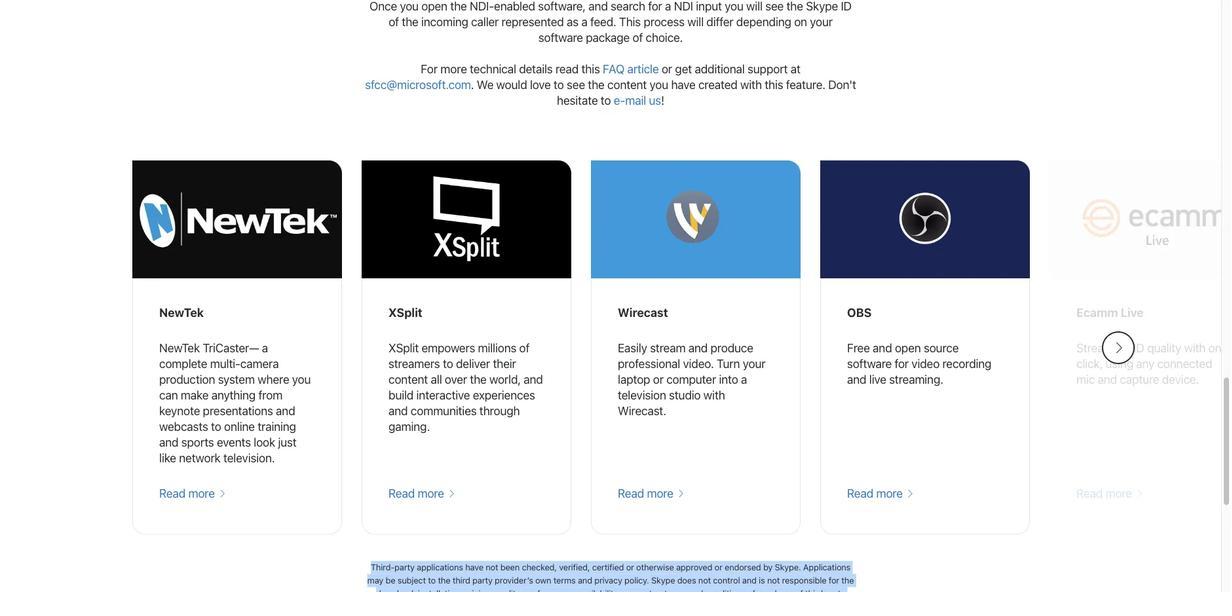 Task type: locate. For each thing, give the bounding box(es) containing it.
see up hesitate to
[[567, 77, 585, 91]]

1 horizontal spatial skype
[[806, 0, 838, 13]]

1 vertical spatial terms
[[665, 589, 687, 593]]

1 horizontal spatial your
[[810, 14, 833, 29]]

skype.
[[775, 563, 801, 573]]

events
[[217, 435, 251, 449]]

content down the streamers
[[389, 372, 428, 386]]

quality,
[[495, 589, 522, 593]]

0 vertical spatial newtek
[[159, 305, 204, 320]]

1 horizontal spatial this
[[765, 77, 784, 91]]

party up subject
[[395, 563, 415, 573]]

or down otherwise
[[655, 589, 662, 593]]

0 horizontal spatial content
[[389, 372, 428, 386]]

newtek for newtek tricaster— a complete multi-camera production system where you can make anything from keynote presentations and webcasts to online training and sports events look just like network television.
[[159, 341, 200, 355]]

to down empowers
[[443, 357, 453, 371]]

skype left "id"
[[806, 0, 838, 13]]

and up the feed.
[[589, 0, 608, 13]]

1 read from the left
[[159, 486, 186, 500]]

streaming.
[[890, 372, 944, 386]]

presentations
[[203, 404, 273, 418]]

0 horizontal spatial support
[[622, 589, 652, 593]]

or up 'policy.' at the bottom of the page
[[626, 563, 634, 573]]

0 vertical spatial your
[[810, 14, 833, 29]]

the
[[451, 0, 467, 13], [787, 0, 804, 13], [402, 14, 419, 29], [588, 77, 605, 91], [470, 372, 487, 386], [438, 576, 451, 586], [842, 576, 854, 586]]

you right where
[[292, 372, 311, 386]]

will up depending
[[747, 0, 763, 13]]

once
[[370, 0, 397, 13]]

have up pricing,
[[466, 563, 484, 573]]

approved
[[676, 563, 713, 573]]

availability,
[[579, 589, 620, 593]]

the up hesitate to
[[588, 77, 605, 91]]

0 vertical spatial with
[[741, 77, 762, 91]]

1 vertical spatial with
[[704, 388, 725, 402]]

easily stream and produce professional video. turn your laptop or computer into a television studio with wirecast.
[[618, 341, 766, 418]]

or left get
[[662, 62, 673, 76]]

xsplit for xsplit
[[389, 305, 423, 320]]

open up the incoming on the left top of page
[[422, 0, 448, 13]]

to down "read"
[[554, 77, 564, 91]]

1 horizontal spatial for
[[829, 576, 840, 586]]

feature.
[[786, 77, 826, 91]]

more for free and open source software for video recording and live streaming.
[[877, 486, 903, 500]]

of left the purchase
[[748, 589, 756, 593]]

content inside xsplit empowers millions of streamers to deliver their content all over the world, and build interactive experiences and communities through gaming.
[[389, 372, 428, 386]]

open
[[422, 0, 448, 13], [895, 341, 921, 355]]

anything
[[211, 388, 256, 402]]

or down 'professional'
[[653, 372, 664, 386]]

technical
[[470, 62, 516, 76]]

terms down 'does'
[[665, 589, 687, 593]]

ndi-
[[470, 0, 494, 13]]

content
[[608, 77, 647, 91], [389, 372, 428, 386]]

2 horizontal spatial for
[[895, 357, 909, 371]]

details
[[519, 62, 553, 76]]

0 vertical spatial for
[[648, 0, 663, 13]]

millions
[[478, 341, 517, 355]]

for inside once you open the ndi-enabled software, and search for a ndi input you will see the skype id of the incoming caller represented as a feed. this process will differ depending on your software package of choice.
[[648, 0, 663, 13]]

streamers
[[389, 357, 440, 371]]

1 horizontal spatial see
[[766, 0, 784, 13]]

newtek company logo image
[[132, 161, 342, 279]]

of inside xsplit empowers millions of streamers to deliver their content all over the world, and build interactive experiences and communities through gaming.
[[520, 341, 530, 355]]

0 vertical spatial content
[[608, 77, 647, 91]]

depending
[[737, 14, 792, 29]]

0 horizontal spatial open
[[422, 0, 448, 13]]

skype
[[806, 0, 838, 13], [652, 576, 675, 586]]

read for newtek tricaster— a complete multi-camera production system where you can make anything from keynote presentations and webcasts to online training and sports events look just like network television.
[[159, 486, 186, 500]]

0 vertical spatial terms
[[554, 576, 576, 586]]

the down deliver
[[470, 372, 487, 386]]

a up camera
[[262, 341, 268, 355]]

applications
[[417, 563, 463, 573]]

1 horizontal spatial third
[[806, 589, 823, 593]]

training
[[258, 420, 296, 434]]

read for free and open source software for video recording and live streaming.
[[848, 486, 874, 500]]

your right turn
[[743, 357, 766, 371]]

sfcc@microsoft.com
[[365, 77, 471, 91]]

1 horizontal spatial content
[[608, 77, 647, 91]]

support left at
[[748, 62, 788, 76]]

1 horizontal spatial will
[[747, 0, 763, 13]]

1 vertical spatial have
[[466, 563, 484, 573]]

have
[[671, 77, 696, 91], [466, 563, 484, 573]]

see up depending
[[766, 0, 784, 13]]

1 vertical spatial see
[[567, 77, 585, 91]]

newtek inside newtek tricaster— a complete multi-camera production system where you can make anything from keynote presentations and webcasts to online training and sports events look just like network television.
[[159, 341, 200, 355]]

production
[[159, 372, 215, 386]]

software inside free and open source software for video recording and live streaming.
[[848, 357, 892, 371]]

2 xsplit from the top
[[389, 341, 419, 355]]

once you open the ndi-enabled software, and search for a ndi input you will see the skype id of the incoming caller represented as a feed. this process will differ depending on your software package of choice.
[[370, 0, 852, 44]]

0 horizontal spatial not
[[486, 563, 498, 573]]

1 read more from the left
[[159, 486, 218, 500]]

1 vertical spatial will
[[688, 14, 704, 29]]

television
[[618, 388, 666, 402]]

over
[[445, 372, 467, 386]]

3 read from the left
[[618, 486, 644, 500]]

and right free
[[873, 341, 892, 355]]

1 vertical spatial skype
[[652, 576, 675, 586]]

your inside easily stream and produce professional video. turn your laptop or computer into a television studio with wirecast.
[[743, 357, 766, 371]]

party
[[395, 563, 415, 573], [473, 576, 493, 586]]

3 read more link from the left
[[618, 486, 685, 502]]

4 read from the left
[[848, 486, 874, 500]]

0 vertical spatial skype
[[806, 0, 838, 13]]

2 read more from the left
[[389, 486, 447, 500]]

you inside newtek tricaster— a complete multi-camera production system where you can make anything from keynote presentations and webcasts to online training and sports events look just like network television.
[[292, 372, 311, 386]]

1 newtek from the top
[[159, 305, 204, 320]]

0 horizontal spatial with
[[704, 388, 725, 402]]

open up video
[[895, 341, 921, 355]]

for up process
[[648, 0, 663, 13]]

0 vertical spatial have
[[671, 77, 696, 91]]

id
[[841, 0, 852, 13]]

will
[[747, 0, 763, 13], [688, 14, 704, 29]]

network
[[179, 451, 221, 465]]

1 horizontal spatial open
[[895, 341, 921, 355]]

1 vertical spatial software
[[848, 357, 892, 371]]

video
[[912, 357, 940, 371]]

search
[[611, 0, 646, 13]]

with right created
[[741, 77, 762, 91]]

software up live
[[848, 357, 892, 371]]

wirecast company logo image
[[591, 161, 801, 279]]

not
[[486, 563, 498, 573], [699, 576, 711, 586], [768, 576, 780, 586]]

0 horizontal spatial software
[[539, 30, 583, 44]]

0 horizontal spatial see
[[567, 77, 585, 91]]

0 horizontal spatial third
[[453, 576, 470, 586]]

2 read more link from the left
[[389, 486, 455, 502]]

or up control
[[715, 563, 723, 573]]

0 vertical spatial software
[[539, 30, 583, 44]]

a right the into
[[741, 372, 747, 386]]

more
[[441, 62, 467, 76], [188, 486, 215, 500], [418, 486, 444, 500], [647, 486, 674, 500], [877, 486, 903, 500]]

third down responsible
[[806, 589, 823, 593]]

1 vertical spatial xsplit
[[389, 341, 419, 355]]

you right once
[[400, 0, 419, 13]]

turn
[[717, 357, 740, 371]]

and up video.
[[689, 341, 708, 355]]

the inside for more technical details read this faq article or get additional support at sfcc@microsoft.com . we would love to see the content you have created with this feature. don't hesitate to
[[588, 77, 605, 91]]

empowers
[[422, 341, 475, 355]]

not left been
[[486, 563, 498, 573]]

television.
[[224, 451, 275, 465]]

where
[[258, 372, 289, 386]]

obs company logo image
[[821, 161, 1030, 279]]

will down ndi
[[688, 14, 704, 29]]

open inside once you open the ndi-enabled software, and search for a ndi input you will see the skype id of the incoming caller represented as a feed. this process will differ depending on your software package of choice.
[[422, 0, 448, 13]]

1 vertical spatial support
[[622, 589, 652, 593]]

1 horizontal spatial with
[[741, 77, 762, 91]]

.
[[471, 77, 474, 91]]

third-party applications have not been checked, verified, certified or otherwise approved or endorsed by skype. applications may be subject to the third party provider's own terms and privacy policy. skype does not control and is not responsible for the download, installation, pricing, quality, performance, availability, support or terms and conditions of purchase of third par
[[368, 563, 854, 593]]

1 horizontal spatial terms
[[665, 589, 687, 593]]

terms
[[554, 576, 576, 586], [665, 589, 687, 593]]

0 horizontal spatial skype
[[652, 576, 675, 586]]

read more for build
[[389, 486, 447, 500]]

terms down the verified,
[[554, 576, 576, 586]]

xsplit company logo image
[[362, 161, 572, 279]]

with
[[741, 77, 762, 91], [704, 388, 725, 402]]

read more link
[[159, 486, 226, 502], [389, 486, 455, 502], [618, 486, 685, 502], [848, 486, 914, 502]]

1 vertical spatial open
[[895, 341, 921, 355]]

purchase
[[758, 589, 794, 593]]

open inside free and open source software for video recording and live streaming.
[[895, 341, 921, 355]]

more for xsplit empowers millions of streamers to deliver their content all over the world, and build interactive experiences and communities through gaming.
[[418, 486, 444, 500]]

this left faq
[[582, 62, 600, 76]]

read more
[[159, 486, 218, 500], [389, 486, 447, 500], [618, 486, 677, 500], [848, 486, 906, 500]]

you
[[400, 0, 419, 13], [725, 0, 744, 13], [650, 77, 669, 91], [292, 372, 311, 386]]

0 horizontal spatial have
[[466, 563, 484, 573]]

or
[[662, 62, 673, 76], [653, 372, 664, 386], [626, 563, 634, 573], [715, 563, 723, 573], [655, 589, 662, 593]]

for down applications
[[829, 576, 840, 586]]

1 horizontal spatial software
[[848, 357, 892, 371]]

package
[[586, 30, 630, 44]]

skype down otherwise
[[652, 576, 675, 586]]

xsplit inside xsplit empowers millions of streamers to deliver their content all over the world, and build interactive experiences and communities through gaming.
[[389, 341, 419, 355]]

build
[[389, 388, 414, 402]]

and left is
[[743, 576, 757, 586]]

checked,
[[522, 563, 557, 573]]

1 vertical spatial content
[[389, 372, 428, 386]]

this left the feature.
[[765, 77, 784, 91]]

0 vertical spatial xsplit
[[389, 305, 423, 320]]

for inside free and open source software for video recording and live streaming.
[[895, 357, 909, 371]]

of right millions
[[520, 341, 530, 355]]

e-
[[614, 93, 626, 107]]

into
[[719, 372, 739, 386]]

additional
[[695, 62, 745, 76]]

0 vertical spatial see
[[766, 0, 784, 13]]

party up pricing,
[[473, 576, 493, 586]]

0 vertical spatial open
[[422, 0, 448, 13]]

not up the purchase
[[768, 576, 780, 586]]

been
[[501, 563, 520, 573]]

you up the !
[[650, 77, 669, 91]]

your right 'on'
[[810, 14, 833, 29]]

not down "approved"
[[699, 576, 711, 586]]

1 horizontal spatial have
[[671, 77, 696, 91]]

skype inside third-party applications have not been checked, verified, certified or otherwise approved or endorsed by skype. applications may be subject to the third party provider's own terms and privacy policy. skype does not control and is not responsible for the download, installation, pricing, quality, performance, availability, support or terms and conditions of purchase of third par
[[652, 576, 675, 586]]

software
[[539, 30, 583, 44], [848, 357, 892, 371]]

open for the
[[422, 0, 448, 13]]

content down faq article link on the top
[[608, 77, 647, 91]]

for
[[421, 62, 438, 76]]

1 vertical spatial for
[[895, 357, 909, 371]]

1 vertical spatial third
[[806, 589, 823, 593]]

or inside easily stream and produce professional video. turn your laptop or computer into a television studio with wirecast.
[[653, 372, 664, 386]]

1 vertical spatial this
[[765, 77, 784, 91]]

for inside third-party applications have not been checked, verified, certified or otherwise approved or endorsed by skype. applications may be subject to the third party provider's own terms and privacy policy. skype does not control and is not responsible for the download, installation, pricing, quality, performance, availability, support or terms and conditions of purchase of third par
[[829, 576, 840, 586]]

4 read more link from the left
[[848, 486, 914, 502]]

2 vertical spatial for
[[829, 576, 840, 586]]

content inside for more technical details read this faq article or get additional support at sfcc@microsoft.com . we would love to see the content you have created with this feature. don't hesitate to
[[608, 77, 647, 91]]

1 horizontal spatial support
[[748, 62, 788, 76]]

0 horizontal spatial for
[[648, 0, 663, 13]]

to up installation,
[[428, 576, 436, 586]]

see inside once you open the ndi-enabled software, and search for a ndi input you will see the skype id of the incoming caller represented as a feed. this process will differ depending on your software package of choice.
[[766, 0, 784, 13]]

caller
[[471, 14, 499, 29]]

skype inside once you open the ndi-enabled software, and search for a ndi input you will see the skype id of the incoming caller represented as a feed. this process will differ depending on your software package of choice.
[[806, 0, 838, 13]]

feed.
[[591, 14, 617, 29]]

0 vertical spatial will
[[747, 0, 763, 13]]

0 horizontal spatial your
[[743, 357, 766, 371]]

0 vertical spatial party
[[395, 563, 415, 573]]

wirecast
[[618, 305, 668, 320]]

2 read from the left
[[389, 486, 415, 500]]

software down as at the left of page
[[539, 30, 583, 44]]

0 horizontal spatial this
[[582, 62, 600, 76]]

of down responsible
[[796, 589, 803, 593]]

and up the training
[[276, 404, 295, 418]]

1 horizontal spatial party
[[473, 576, 493, 586]]

2 newtek from the top
[[159, 341, 200, 355]]

3 read more from the left
[[618, 486, 677, 500]]

privacy
[[595, 576, 623, 586]]

1 vertical spatial your
[[743, 357, 766, 371]]

1 vertical spatial newtek
[[159, 341, 200, 355]]

and
[[589, 0, 608, 13], [689, 341, 708, 355], [873, 341, 892, 355], [524, 372, 543, 386], [848, 372, 867, 386], [276, 404, 295, 418], [389, 404, 408, 418], [159, 435, 179, 449], [578, 576, 593, 586], [743, 576, 757, 586], [689, 589, 703, 593]]

a left ndi
[[665, 0, 671, 13]]

with down the into
[[704, 388, 725, 402]]

more for easily stream and produce professional video. turn your laptop or computer into a television studio with wirecast.
[[647, 486, 674, 500]]

support inside third-party applications have not been checked, verified, certified or otherwise approved or endorsed by skype. applications may be subject to the third party provider's own terms and privacy policy. skype does not control and is not responsible for the download, installation, pricing, quality, performance, availability, support or terms and conditions of purchase of third par
[[622, 589, 652, 593]]

have down get
[[671, 77, 696, 91]]

third up pricing,
[[453, 576, 470, 586]]

1 xsplit from the top
[[389, 305, 423, 320]]

produce
[[711, 341, 754, 355]]

0 vertical spatial support
[[748, 62, 788, 76]]

support down 'policy.' at the bottom of the page
[[622, 589, 652, 593]]

for up streaming.
[[895, 357, 909, 371]]

to left online
[[211, 420, 221, 434]]

a right as at the left of page
[[582, 14, 588, 29]]

more for newtek tricaster— a complete multi-camera production system where you can make anything from keynote presentations and webcasts to online training and sports events look just like network television.
[[188, 486, 215, 500]]

1 read more link from the left
[[159, 486, 226, 502]]



Task type: describe. For each thing, give the bounding box(es) containing it.
own
[[536, 576, 552, 586]]

their
[[493, 357, 516, 371]]

1 vertical spatial party
[[473, 576, 493, 586]]

download,
[[376, 589, 416, 593]]

to inside xsplit empowers millions of streamers to deliver their content all over the world, and build interactive experiences and communities through gaming.
[[443, 357, 453, 371]]

as
[[567, 14, 579, 29]]

read for xsplit empowers millions of streamers to deliver their content all over the world, and build interactive experiences and communities through gaming.
[[389, 486, 415, 500]]

this
[[619, 14, 641, 29]]

and right world,
[[524, 372, 543, 386]]

incoming
[[421, 14, 469, 29]]

software,
[[538, 0, 586, 13]]

mail us
[[626, 93, 661, 107]]

to inside third-party applications have not been checked, verified, certified or otherwise approved or endorsed by skype. applications may be subject to the third party provider's own terms and privacy policy. skype does not control and is not responsible for the download, installation, pricing, quality, performance, availability, support or terms and conditions of purchase of third par
[[428, 576, 436, 586]]

read more for keynote
[[159, 486, 218, 500]]

to inside newtek tricaster— a complete multi-camera production system where you can make anything from keynote presentations and webcasts to online training and sports events look just like network television.
[[211, 420, 221, 434]]

0 horizontal spatial party
[[395, 563, 415, 573]]

of down "this"
[[633, 30, 643, 44]]

professional
[[618, 357, 680, 371]]

tricaster—
[[203, 341, 259, 355]]

pricing,
[[464, 589, 493, 593]]

don't
[[829, 77, 857, 91]]

get
[[675, 62, 692, 76]]

on
[[795, 14, 808, 29]]

performance,
[[524, 589, 576, 593]]

through
[[480, 404, 520, 418]]

and inside once you open the ndi-enabled software, and search for a ndi input you will see the skype id of the incoming caller represented as a feed. this process will differ depending on your software package of choice.
[[589, 0, 608, 13]]

like
[[159, 451, 176, 465]]

have inside third-party applications have not been checked, verified, certified or otherwise approved or endorsed by skype. applications may be subject to the third party provider's own terms and privacy policy. skype does not control and is not responsible for the download, installation, pricing, quality, performance, availability, support or terms and conditions of purchase of third par
[[466, 563, 484, 573]]

see inside for more technical details read this faq article or get additional support at sfcc@microsoft.com . we would love to see the content you have created with this feature. don't hesitate to
[[567, 77, 585, 91]]

read for easily stream and produce professional video. turn your laptop or computer into a television studio with wirecast.
[[618, 486, 644, 500]]

support inside for more technical details read this faq article or get additional support at sfcc@microsoft.com . we would love to see the content you have created with this feature. don't hesitate to
[[748, 62, 788, 76]]

applications
[[804, 563, 851, 573]]

source
[[924, 341, 959, 355]]

installation,
[[418, 589, 462, 593]]

process
[[644, 14, 685, 29]]

a inside newtek tricaster— a complete multi-camera production system where you can make anything from keynote presentations and webcasts to online training and sports events look just like network television.
[[262, 341, 268, 355]]

computer
[[667, 372, 717, 386]]

of down once
[[389, 14, 399, 29]]

complete
[[159, 357, 207, 371]]

obs
[[848, 305, 872, 320]]

2 horizontal spatial not
[[768, 576, 780, 586]]

0 horizontal spatial will
[[688, 14, 704, 29]]

more inside for more technical details read this faq article or get additional support at sfcc@microsoft.com . we would love to see the content you have created with this feature. don't hesitate to
[[441, 62, 467, 76]]

represented
[[502, 14, 564, 29]]

ndi
[[674, 0, 693, 13]]

newtek for newtek
[[159, 305, 204, 320]]

read more link for keynote
[[159, 486, 226, 502]]

you up differ
[[725, 0, 744, 13]]

sfcc@microsoft.com link
[[365, 77, 471, 91]]

or inside for more technical details read this faq article or get additional support at sfcc@microsoft.com . we would love to see the content you have created with this feature. don't hesitate to
[[662, 62, 673, 76]]

look
[[254, 435, 275, 449]]

from
[[259, 388, 283, 402]]

free and open source software for video recording and live streaming.
[[848, 341, 992, 386]]

and inside easily stream and produce professional video. turn your laptop or computer into a television studio with wirecast.
[[689, 341, 708, 355]]

to inside for more technical details read this faq article or get additional support at sfcc@microsoft.com . we would love to see the content you have created with this feature. don't hesitate to
[[554, 77, 564, 91]]

xsplit for xsplit empowers millions of streamers to deliver their content all over the world, and build interactive experiences and communities through gaming.
[[389, 341, 419, 355]]

free
[[848, 341, 870, 355]]

recording
[[943, 357, 992, 371]]

laptop
[[618, 372, 651, 386]]

read more link for build
[[389, 486, 455, 502]]

be
[[386, 576, 396, 586]]

all
[[431, 372, 442, 386]]

stream
[[650, 341, 686, 355]]

webcasts
[[159, 420, 208, 434]]

control
[[713, 576, 740, 586]]

endorsed
[[725, 563, 761, 573]]

have inside for more technical details read this faq article or get additional support at sfcc@microsoft.com . we would love to see the content you have created with this feature. don't hesitate to
[[671, 77, 696, 91]]

!
[[661, 93, 665, 107]]

love
[[530, 77, 551, 91]]

would
[[497, 77, 527, 91]]

choice.
[[646, 30, 683, 44]]

multi-
[[210, 357, 240, 371]]

and down 'does'
[[689, 589, 703, 593]]

read more for studio
[[618, 486, 677, 500]]

make
[[181, 388, 209, 402]]

read more link for studio
[[618, 486, 685, 502]]

faq
[[603, 62, 625, 76]]

created
[[699, 77, 738, 91]]

article
[[628, 62, 659, 76]]

can
[[159, 388, 178, 402]]

at
[[791, 62, 801, 76]]

verified,
[[559, 563, 590, 573]]

0 vertical spatial third
[[453, 576, 470, 586]]

open for source
[[895, 341, 921, 355]]

1 horizontal spatial not
[[699, 576, 711, 586]]

we
[[477, 77, 494, 91]]

easily
[[618, 341, 647, 355]]

deliver
[[456, 357, 490, 371]]

conditions
[[706, 589, 746, 593]]

and down the verified,
[[578, 576, 593, 586]]

0 vertical spatial this
[[582, 62, 600, 76]]

the up the incoming on the left top of page
[[451, 0, 467, 13]]

hesitate to
[[557, 93, 611, 107]]

interactive
[[417, 388, 470, 402]]

software inside once you open the ndi-enabled software, and search for a ndi input you will see the skype id of the incoming caller represented as a feed. this process will differ depending on your software package of choice.
[[539, 30, 583, 44]]

and down build
[[389, 404, 408, 418]]

the inside xsplit empowers millions of streamers to deliver their content all over the world, and build interactive experiences and communities through gaming.
[[470, 372, 487, 386]]

e-mail us link
[[614, 93, 661, 107]]

for more technical details read this faq article or get additional support at sfcc@microsoft.com . we would love to see the content you have created with this feature. don't hesitate to
[[365, 62, 857, 107]]

0 horizontal spatial terms
[[554, 576, 576, 586]]

gaming.
[[389, 420, 430, 434]]

and up like
[[159, 435, 179, 449]]

subject
[[398, 576, 426, 586]]

xsplit empowers millions of streamers to deliver their content all over the world, and build interactive experiences and communities through gaming.
[[389, 341, 543, 434]]

e-mail us !
[[614, 93, 665, 107]]

certified
[[592, 563, 624, 573]]

system
[[218, 372, 255, 386]]

wirecast.
[[618, 404, 667, 418]]

live
[[870, 372, 887, 386]]

the up 'on'
[[787, 0, 804, 13]]

provider's
[[495, 576, 533, 586]]

a inside easily stream and produce professional video. turn your laptop or computer into a television studio with wirecast.
[[741, 372, 747, 386]]

experiences
[[473, 388, 535, 402]]

the down applications
[[842, 576, 854, 586]]

with inside for more technical details read this faq article or get additional support at sfcc@microsoft.com . we would love to see the content you have created with this feature. don't hesitate to
[[741, 77, 762, 91]]

with inside easily stream and produce professional video. turn your laptop or computer into a television studio with wirecast.
[[704, 388, 725, 402]]

newtek tricaster— a complete multi-camera production system where you can make anything from keynote presentations and webcasts to online training and sports events look just like network television.
[[159, 341, 311, 465]]

communities
[[411, 404, 477, 418]]

the left the incoming on the left top of page
[[402, 14, 419, 29]]

your inside once you open the ndi-enabled software, and search for a ndi input you will see the skype id of the incoming caller represented as a feed. this process will differ depending on your software package of choice.
[[810, 14, 833, 29]]

4 read more from the left
[[848, 486, 906, 500]]

the up installation,
[[438, 576, 451, 586]]

you inside for more technical details read this faq article or get additional support at sfcc@microsoft.com . we would love to see the content you have created with this feature. don't hesitate to
[[650, 77, 669, 91]]

input
[[696, 0, 722, 13]]

may
[[368, 576, 384, 586]]

faq article link
[[603, 62, 659, 76]]

and left live
[[848, 372, 867, 386]]



Task type: vqa. For each thing, say whether or not it's contained in the screenshot.
the bottommost your
yes



